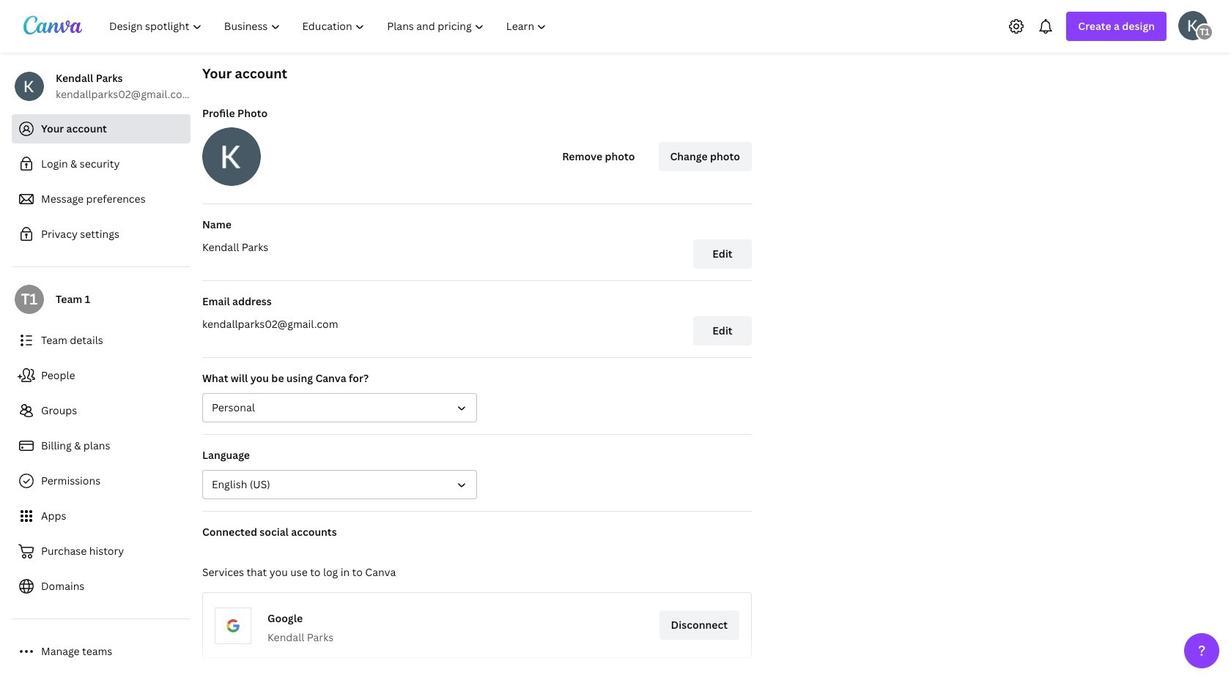 Task type: vqa. For each thing, say whether or not it's contained in the screenshot.
watercolor goose Image at left
no



Task type: describe. For each thing, give the bounding box(es) containing it.
0 vertical spatial team 1 element
[[1196, 23, 1214, 41]]

team 1 image for the topmost team 1 element
[[1196, 23, 1214, 41]]

kendall parks image
[[1178, 11, 1208, 40]]



Task type: locate. For each thing, give the bounding box(es) containing it.
1 vertical spatial team 1 image
[[15, 285, 44, 314]]

1 horizontal spatial team 1 image
[[1196, 23, 1214, 41]]

team 1 element
[[1196, 23, 1214, 41], [15, 285, 44, 314]]

team 1 image for bottom team 1 element
[[15, 285, 44, 314]]

top level navigation element
[[100, 12, 560, 41]]

None button
[[202, 394, 477, 423]]

0 vertical spatial team 1 image
[[1196, 23, 1214, 41]]

0 horizontal spatial team 1 image
[[15, 285, 44, 314]]

Language: English (US) button
[[202, 471, 477, 500]]

team 1 image
[[1196, 23, 1214, 41], [15, 285, 44, 314]]

0 horizontal spatial team 1 element
[[15, 285, 44, 314]]

1 vertical spatial team 1 element
[[15, 285, 44, 314]]

1 horizontal spatial team 1 element
[[1196, 23, 1214, 41]]



